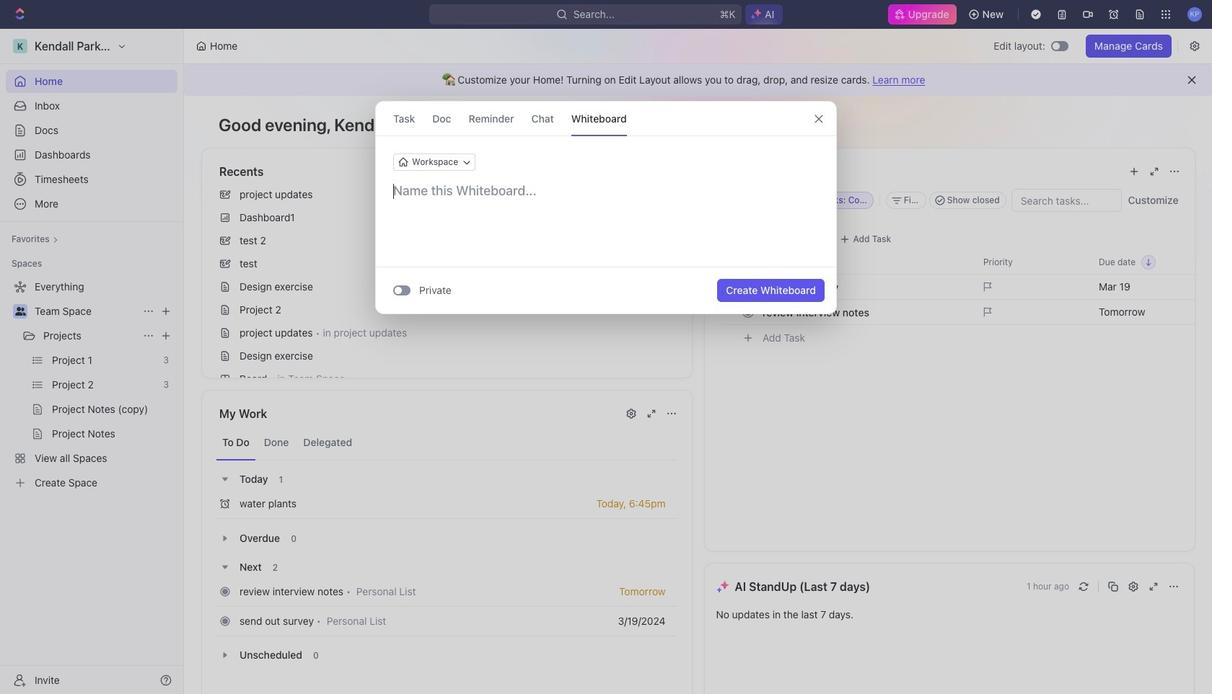 Task type: vqa. For each thing, say whether or not it's contained in the screenshot.
the left Task
no



Task type: locate. For each thing, give the bounding box(es) containing it.
alert
[[184, 64, 1212, 96]]

tab list
[[216, 426, 677, 461]]

dialog
[[375, 101, 837, 315]]

Name this Whiteboard... field
[[376, 183, 836, 200]]

tree
[[6, 276, 177, 495]]

Search tasks... text field
[[1012, 190, 1121, 211]]

tree inside sidebar navigation
[[6, 276, 177, 495]]



Task type: describe. For each thing, give the bounding box(es) containing it.
sidebar navigation
[[0, 29, 184, 695]]

user group image
[[15, 307, 26, 316]]



